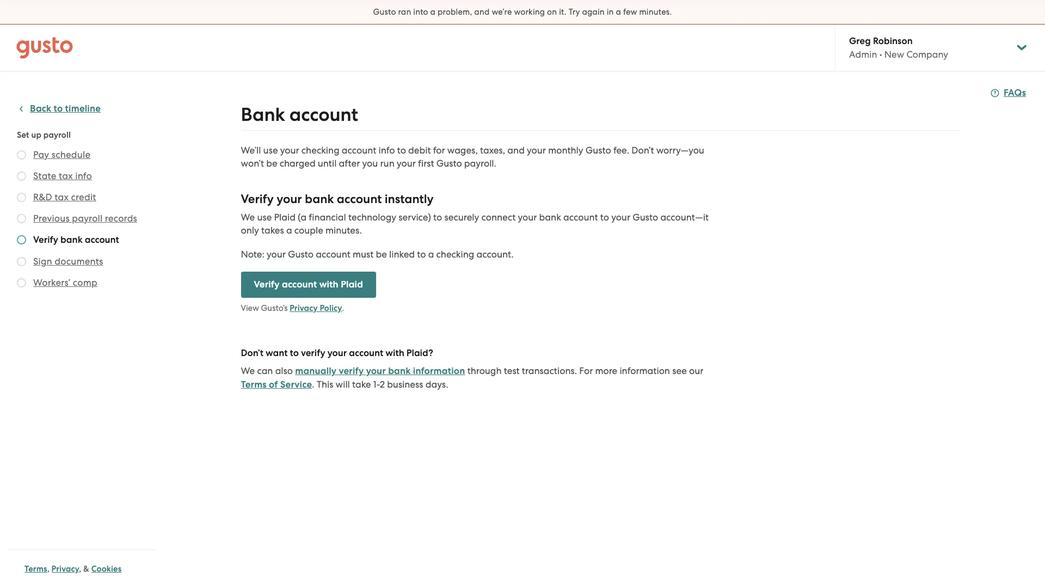 Task type: locate. For each thing, give the bounding box(es) containing it.
greg
[[849, 35, 871, 47]]

0 vertical spatial check image
[[17, 214, 26, 223]]

1 horizontal spatial .
[[342, 303, 344, 313]]

2 , from the left
[[79, 564, 81, 574]]

and left the 'we're'
[[474, 7, 490, 17]]

1 check image from the top
[[17, 150, 26, 160]]

faqs button
[[991, 87, 1026, 100]]

into
[[413, 7, 428, 17]]

1 horizontal spatial verify
[[339, 365, 364, 377]]

0 vertical spatial terms
[[241, 379, 267, 390]]

0 vertical spatial use
[[263, 145, 278, 156]]

check image
[[17, 150, 26, 160], [17, 172, 26, 181], [17, 193, 26, 202], [17, 257, 26, 266]]

comp
[[73, 277, 97, 288]]

checking inside we'll use your checking account info to debit for wages, taxes, and your monthly gusto fee. don't worry—you won't be charged until after you run your first gusto payroll.
[[302, 145, 340, 156]]

checking up until
[[302, 145, 340, 156]]

verify up "will"
[[339, 365, 364, 377]]

1 horizontal spatial ,
[[79, 564, 81, 574]]

0 horizontal spatial checking
[[302, 145, 340, 156]]

worry—you
[[656, 145, 704, 156]]

verify inside verify your bank account instantly we use plaid (a financial technology service) to securely connect your bank account to your gusto account—it only takes a couple minutes.
[[241, 192, 274, 206]]

transactions.
[[522, 365, 577, 376]]

info up run in the left top of the page
[[379, 145, 395, 156]]

1 vertical spatial terms
[[25, 564, 47, 574]]

business
[[387, 379, 423, 390]]

0 vertical spatial tax
[[59, 170, 73, 181]]

terms of service link
[[241, 379, 312, 390]]

0 vertical spatial minutes.
[[639, 7, 672, 17]]

information up days.
[[413, 365, 465, 377]]

check image left pay
[[17, 150, 26, 160]]

be
[[266, 158, 277, 169], [376, 249, 387, 260]]

1 vertical spatial and
[[508, 145, 525, 156]]

use
[[263, 145, 278, 156], [257, 212, 272, 223]]

terms , privacy , & cookies
[[25, 564, 122, 574]]

and inside we'll use your checking account info to debit for wages, taxes, and your monthly gusto fee. don't worry—you won't be charged until after you run your first gusto payroll.
[[508, 145, 525, 156]]

2 we from the top
[[241, 365, 255, 376]]

bank up sign documents
[[60, 234, 83, 246]]

0 horizontal spatial payroll
[[43, 130, 71, 140]]

don't inside we'll use your checking account info to debit for wages, taxes, and your monthly gusto fee. don't worry—you won't be charged until after you run your first gusto payroll.
[[632, 145, 654, 156]]

0 vertical spatial we
[[241, 212, 255, 223]]

check image for previous
[[17, 214, 26, 223]]

don't up can
[[241, 347, 264, 359]]

check image left "r&d"
[[17, 193, 26, 202]]

use inside we'll use your checking account info to debit for wages, taxes, and your monthly gusto fee. don't worry—you won't be charged until after you run your first gusto payroll.
[[263, 145, 278, 156]]

0 horizontal spatial with
[[319, 279, 339, 290]]

check image left state
[[17, 172, 26, 181]]

checking
[[302, 145, 340, 156], [436, 249, 474, 260]]

privacy left &
[[51, 564, 79, 574]]

faqs
[[1004, 87, 1026, 99]]

check image for sign documents
[[17, 257, 26, 266]]

1 vertical spatial plaid
[[341, 279, 363, 290]]

, left &
[[79, 564, 81, 574]]

verify for your
[[241, 192, 274, 206]]

we up only
[[241, 212, 255, 223]]

don't
[[632, 145, 654, 156], [241, 347, 264, 359]]

0 horizontal spatial and
[[474, 7, 490, 17]]

3 check image from the top
[[17, 193, 26, 202]]

set
[[17, 130, 29, 140]]

bank
[[241, 103, 285, 126]]

verify inside list
[[33, 234, 58, 246]]

charged
[[280, 158, 316, 169]]

be right must
[[376, 249, 387, 260]]

0 horizontal spatial privacy
[[51, 564, 79, 574]]

check image left sign
[[17, 257, 26, 266]]

. left the this
[[312, 379, 314, 390]]

use right we'll
[[263, 145, 278, 156]]

we can also manually verify your bank information through test transactions. for more information see our terms of service . this will take 1-2 business days.
[[241, 365, 704, 390]]

to inside back to timeline button
[[54, 103, 63, 114]]

check image for state tax info
[[17, 172, 26, 181]]

0 vertical spatial don't
[[632, 145, 654, 156]]

1 vertical spatial verify
[[339, 365, 364, 377]]

account—it
[[661, 212, 709, 223]]

take
[[352, 379, 371, 390]]

pay schedule button
[[33, 148, 91, 161]]

1 we from the top
[[241, 212, 255, 223]]

privacy down verify account with plaid button
[[290, 303, 318, 313]]

information
[[413, 365, 465, 377], [620, 365, 670, 376]]

your inside we can also manually verify your bank information through test transactions. for more information see our terms of service . this will take 1-2 business days.
[[366, 365, 386, 377]]

with inside button
[[319, 279, 339, 290]]

, left privacy link
[[47, 564, 49, 574]]

policy
[[320, 303, 342, 313]]

terms down can
[[241, 379, 267, 390]]

r&d tax credit
[[33, 192, 96, 203]]

be inside we'll use your checking account info to debit for wages, taxes, and your monthly gusto fee. don't worry—you won't be charged until after you run your first gusto payroll.
[[266, 158, 277, 169]]

more
[[595, 365, 618, 376]]

verify up manually
[[301, 347, 325, 359]]

1 vertical spatial we
[[241, 365, 255, 376]]

0 vertical spatial with
[[319, 279, 339, 290]]

tax right state
[[59, 170, 73, 181]]

documents
[[55, 256, 103, 267]]

info inside we'll use your checking account info to debit for wages, taxes, and your monthly gusto fee. don't worry—you won't be charged until after you run your first gusto payroll.
[[379, 145, 395, 156]]

0 horizontal spatial be
[[266, 158, 277, 169]]

we left can
[[241, 365, 255, 376]]

0 vertical spatial privacy
[[290, 303, 318, 313]]

fee.
[[614, 145, 629, 156]]

be right won't
[[266, 158, 277, 169]]

sign documents button
[[33, 255, 103, 268]]

pay
[[33, 149, 49, 160]]

0 vertical spatial be
[[266, 158, 277, 169]]

1 horizontal spatial plaid
[[341, 279, 363, 290]]

verify
[[301, 347, 325, 359], [339, 365, 364, 377]]

with
[[319, 279, 339, 290], [386, 347, 404, 359]]

0 horizontal spatial minutes.
[[326, 225, 362, 236]]

previous
[[33, 213, 70, 224]]

payroll up pay schedule
[[43, 130, 71, 140]]

1 horizontal spatial don't
[[632, 145, 654, 156]]

0 horizontal spatial .
[[312, 379, 314, 390]]

0 horizontal spatial terms
[[25, 564, 47, 574]]

. down verify account with plaid button
[[342, 303, 344, 313]]

see
[[672, 365, 687, 376]]

home image
[[16, 37, 73, 59]]

0 horizontal spatial verify
[[301, 347, 325, 359]]

1 vertical spatial be
[[376, 249, 387, 260]]

4 check image from the top
[[17, 257, 26, 266]]

3 check image from the top
[[17, 278, 26, 287]]

back to timeline
[[30, 103, 101, 114]]

verify up only
[[241, 192, 274, 206]]

and right taxes,
[[508, 145, 525, 156]]

1 vertical spatial minutes.
[[326, 225, 362, 236]]

0 vertical spatial plaid
[[274, 212, 296, 223]]

payroll down credit
[[72, 213, 103, 224]]

with up the manually verify your bank information button
[[386, 347, 404, 359]]

verify for account
[[254, 279, 280, 290]]

first
[[418, 158, 434, 169]]

terms
[[241, 379, 267, 390], [25, 564, 47, 574]]

0 vertical spatial checking
[[302, 145, 340, 156]]

must
[[353, 249, 374, 260]]

0 vertical spatial verify
[[241, 192, 274, 206]]

plaid inside button
[[341, 279, 363, 290]]

1 vertical spatial verify
[[33, 234, 58, 246]]

1 horizontal spatial be
[[376, 249, 387, 260]]

until
[[318, 158, 337, 169]]

info up credit
[[75, 170, 92, 181]]

back
[[30, 103, 51, 114]]

cookies
[[91, 564, 122, 574]]

0 horizontal spatial ,
[[47, 564, 49, 574]]

1 vertical spatial with
[[386, 347, 404, 359]]

plaid
[[274, 212, 296, 223], [341, 279, 363, 290]]

2 check image from the top
[[17, 172, 26, 181]]

1 horizontal spatial info
[[379, 145, 395, 156]]

for
[[433, 145, 445, 156]]

gusto's
[[261, 303, 288, 313]]

bank up business
[[388, 365, 411, 377]]

problem,
[[438, 7, 472, 17]]

1 horizontal spatial checking
[[436, 249, 474, 260]]

payroll
[[43, 130, 71, 140], [72, 213, 103, 224]]

plaid up policy
[[341, 279, 363, 290]]

schedule
[[52, 149, 91, 160]]

company
[[907, 49, 949, 60]]

our
[[689, 365, 704, 376]]

1 vertical spatial info
[[75, 170, 92, 181]]

check image
[[17, 214, 26, 223], [17, 235, 26, 244], [17, 278, 26, 287]]

terms left privacy link
[[25, 564, 47, 574]]

1 vertical spatial payroll
[[72, 213, 103, 224]]

gusto left account—it
[[633, 212, 658, 223]]

again
[[582, 7, 605, 17]]

1 horizontal spatial information
[[620, 365, 670, 376]]

we're
[[492, 7, 512, 17]]

terms inside we can also manually verify your bank information through test transactions. for more information see our terms of service . this will take 1-2 business days.
[[241, 379, 267, 390]]

plaid left (a
[[274, 212, 296, 223]]

information left see
[[620, 365, 670, 376]]

only
[[241, 225, 259, 236]]

manually
[[295, 365, 337, 377]]

account inside we'll use your checking account info to debit for wages, taxes, and your monthly gusto fee. don't worry—you won't be charged until after you run your first gusto payroll.
[[342, 145, 376, 156]]

view gusto's privacy policy .
[[241, 303, 344, 313]]

don't right fee.
[[632, 145, 654, 156]]

1 check image from the top
[[17, 214, 26, 223]]

tax
[[59, 170, 73, 181], [55, 192, 69, 203]]

verify up sign
[[33, 234, 58, 246]]

and
[[474, 7, 490, 17], [508, 145, 525, 156]]

1 vertical spatial tax
[[55, 192, 69, 203]]

checking down securely
[[436, 249, 474, 260]]

use up takes
[[257, 212, 272, 223]]

days.
[[426, 379, 448, 390]]

1 horizontal spatial payroll
[[72, 213, 103, 224]]

we
[[241, 212, 255, 223], [241, 365, 255, 376]]

workers' comp
[[33, 277, 97, 288]]

a right takes
[[286, 225, 292, 236]]

admin
[[849, 49, 877, 60]]

with up policy
[[319, 279, 339, 290]]

for
[[579, 365, 593, 376]]

1 horizontal spatial and
[[508, 145, 525, 156]]

minutes. down financial
[[326, 225, 362, 236]]

r&d tax credit button
[[33, 191, 96, 204]]

verify up gusto's
[[254, 279, 280, 290]]

privacy link
[[51, 564, 79, 574]]

run
[[380, 158, 395, 169]]

1 horizontal spatial privacy
[[290, 303, 318, 313]]

2 check image from the top
[[17, 235, 26, 244]]

account inside button
[[282, 279, 317, 290]]

2 vertical spatial check image
[[17, 278, 26, 287]]

0 vertical spatial verify
[[301, 347, 325, 359]]

2 vertical spatial verify
[[254, 279, 280, 290]]

0 vertical spatial info
[[379, 145, 395, 156]]

1 vertical spatial check image
[[17, 235, 26, 244]]

gusto
[[373, 7, 396, 17], [586, 145, 611, 156], [436, 158, 462, 169], [633, 212, 658, 223], [288, 249, 314, 260]]

1 vertical spatial privacy
[[51, 564, 79, 574]]

gusto left fee.
[[586, 145, 611, 156]]

state tax info
[[33, 170, 92, 181]]

tax right "r&d"
[[55, 192, 69, 203]]

state
[[33, 170, 56, 181]]

.
[[342, 303, 344, 313], [312, 379, 314, 390]]

bank
[[305, 192, 334, 206], [539, 212, 561, 223], [60, 234, 83, 246], [388, 365, 411, 377]]

1 horizontal spatial terms
[[241, 379, 267, 390]]

0 horizontal spatial don't
[[241, 347, 264, 359]]

a
[[430, 7, 436, 17], [616, 7, 621, 17], [286, 225, 292, 236], [428, 249, 434, 260]]

0 vertical spatial .
[[342, 303, 344, 313]]

0 horizontal spatial plaid
[[274, 212, 296, 223]]

verify inside button
[[254, 279, 280, 290]]

1 information from the left
[[413, 365, 465, 377]]

0 horizontal spatial information
[[413, 365, 465, 377]]

1 vertical spatial use
[[257, 212, 272, 223]]

1 vertical spatial .
[[312, 379, 314, 390]]

bank right connect
[[539, 212, 561, 223]]

0 horizontal spatial info
[[75, 170, 92, 181]]

minutes. right few
[[639, 7, 672, 17]]

workers'
[[33, 277, 70, 288]]



Task type: describe. For each thing, give the bounding box(es) containing it.
privacy policy link
[[290, 303, 342, 313]]

linked
[[389, 249, 415, 260]]

gusto left "ran"
[[373, 7, 396, 17]]

a right linked
[[428, 249, 434, 260]]

few
[[623, 7, 637, 17]]

&
[[83, 564, 89, 574]]

0 vertical spatial and
[[474, 7, 490, 17]]

bank account
[[241, 103, 358, 126]]

check image for pay schedule
[[17, 150, 26, 160]]

gusto ran into a problem, and we're working on it. try again in a few minutes.
[[373, 7, 672, 17]]

verify for bank
[[33, 234, 58, 246]]

gusto down couple
[[288, 249, 314, 260]]

bank up financial
[[305, 192, 334, 206]]

couple
[[294, 225, 323, 236]]

•
[[880, 49, 882, 60]]

instantly
[[385, 192, 434, 206]]

note: your gusto account must be linked to a checking account.
[[241, 249, 514, 260]]

also
[[275, 365, 293, 376]]

account inside list
[[85, 234, 119, 246]]

use inside verify your bank account instantly we use plaid (a financial technology service) to securely connect your bank account to your gusto account—it only takes a couple minutes.
[[257, 212, 272, 223]]

a right in
[[616, 7, 621, 17]]

plaid inside verify your bank account instantly we use plaid (a financial technology service) to securely connect your bank account to your gusto account—it only takes a couple minutes.
[[274, 212, 296, 223]]

. inside we can also manually verify your bank information through test transactions. for more information see our terms of service . this will take 1-2 business days.
[[312, 379, 314, 390]]

working
[[514, 7, 545, 17]]

service)
[[399, 212, 431, 223]]

new
[[885, 49, 904, 60]]

taxes,
[[480, 145, 505, 156]]

verify account with plaid
[[254, 279, 363, 290]]

info inside button
[[75, 170, 92, 181]]

technology
[[348, 212, 396, 223]]

won't
[[241, 158, 264, 169]]

1 vertical spatial don't
[[241, 347, 264, 359]]

greg robinson admin • new company
[[849, 35, 949, 60]]

in
[[607, 7, 614, 17]]

check image for workers'
[[17, 278, 26, 287]]

minutes. inside verify your bank account instantly we use plaid (a financial technology service) to securely connect your bank account to your gusto account—it only takes a couple minutes.
[[326, 225, 362, 236]]

verify inside we can also manually verify your bank information through test transactions. for more information see our terms of service . this will take 1-2 business days.
[[339, 365, 364, 377]]

2
[[380, 379, 385, 390]]

previous payroll records button
[[33, 212, 137, 225]]

on
[[547, 7, 557, 17]]

privacy for policy
[[290, 303, 318, 313]]

we inside verify your bank account instantly we use plaid (a financial technology service) to securely connect your bank account to your gusto account—it only takes a couple minutes.
[[241, 212, 255, 223]]

a inside verify your bank account instantly we use plaid (a financial technology service) to securely connect your bank account to your gusto account—it only takes a couple minutes.
[[286, 225, 292, 236]]

want
[[266, 347, 288, 359]]

1 , from the left
[[47, 564, 49, 574]]

privacy for ,
[[51, 564, 79, 574]]

1 horizontal spatial minutes.
[[639, 7, 672, 17]]

view
[[241, 303, 259, 313]]

can
[[257, 365, 273, 376]]

this
[[317, 379, 333, 390]]

gusto down for
[[436, 158, 462, 169]]

check image for r&d tax credit
[[17, 193, 26, 202]]

1 horizontal spatial with
[[386, 347, 404, 359]]

to inside we'll use your checking account info to debit for wages, taxes, and your monthly gusto fee. don't worry—you won't be charged until after you run your first gusto payroll.
[[397, 145, 406, 156]]

note:
[[241, 249, 264, 260]]

plaid?
[[407, 347, 433, 359]]

pay schedule
[[33, 149, 91, 160]]

(a
[[298, 212, 307, 223]]

payroll inside previous payroll records button
[[72, 213, 103, 224]]

0 vertical spatial payroll
[[43, 130, 71, 140]]

we'll
[[241, 145, 261, 156]]

try
[[569, 7, 580, 17]]

test
[[504, 365, 520, 376]]

robinson
[[873, 35, 913, 47]]

securely
[[445, 212, 479, 223]]

r&d
[[33, 192, 52, 203]]

don't want to verify your account with plaid?
[[241, 347, 433, 359]]

workers' comp button
[[33, 276, 97, 289]]

sign documents
[[33, 256, 103, 267]]

sign
[[33, 256, 52, 267]]

tax for credit
[[55, 192, 69, 203]]

verify account with plaid button
[[241, 272, 376, 298]]

a right into
[[430, 7, 436, 17]]

state tax info button
[[33, 169, 92, 182]]

records
[[105, 213, 137, 224]]

we inside we can also manually verify your bank information through test transactions. for more information see our terms of service . this will take 1-2 business days.
[[241, 365, 255, 376]]

tax for info
[[59, 170, 73, 181]]

verify your bank account instantly we use plaid (a financial technology service) to securely connect your bank account to your gusto account—it only takes a couple minutes.
[[241, 192, 709, 236]]

credit
[[71, 192, 96, 203]]

debit
[[408, 145, 431, 156]]

2 information from the left
[[620, 365, 670, 376]]

takes
[[261, 225, 284, 236]]

terms link
[[25, 564, 47, 574]]

we'll use your checking account info to debit for wages, taxes, and your monthly gusto fee. don't worry—you won't be charged until after you run your first gusto payroll.
[[241, 145, 704, 169]]

bank inside we can also manually verify your bank information through test transactions. for more information see our terms of service . this will take 1-2 business days.
[[388, 365, 411, 377]]

monthly
[[548, 145, 583, 156]]

1-
[[373, 379, 380, 390]]

ran
[[398, 7, 411, 17]]

of
[[269, 379, 278, 390]]

wages,
[[447, 145, 478, 156]]

verify bank account list
[[17, 148, 151, 291]]

up
[[31, 130, 41, 140]]

set up payroll
[[17, 130, 71, 140]]

through
[[468, 365, 502, 376]]

manually verify your bank information button
[[295, 365, 465, 378]]

timeline
[[65, 103, 101, 114]]

service
[[280, 379, 312, 390]]

bank inside list
[[60, 234, 83, 246]]

1 vertical spatial checking
[[436, 249, 474, 260]]

will
[[336, 379, 350, 390]]

gusto inside verify your bank account instantly we use plaid (a financial technology service) to securely connect your bank account to your gusto account—it only takes a couple minutes.
[[633, 212, 658, 223]]

back to timeline button
[[17, 102, 101, 115]]

payroll.
[[464, 158, 496, 169]]



Task type: vqa. For each thing, say whether or not it's contained in the screenshot.
Taxes & compliance
no



